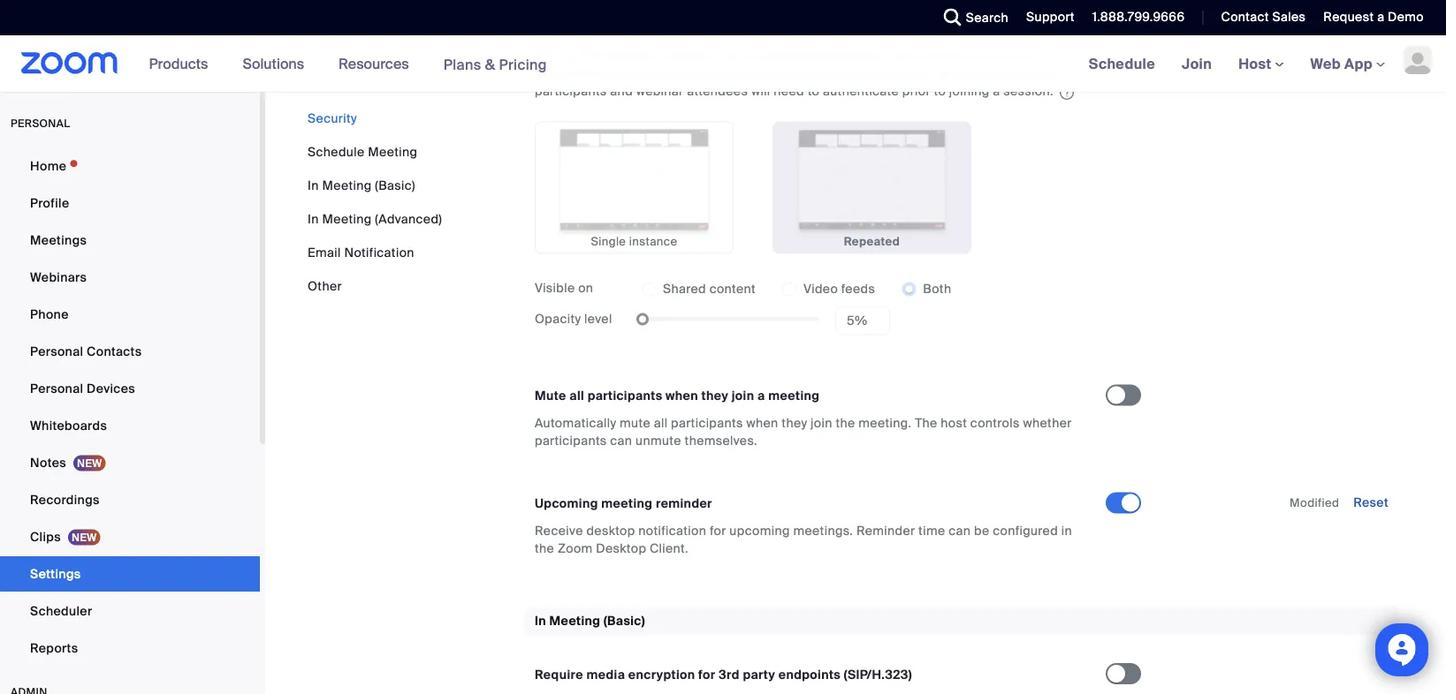 Task type: describe. For each thing, give the bounding box(es) containing it.
learn more about add watermark image
[[1058, 86, 1076, 98]]

join inside automatically mute all participants when they join the meeting. the host controls whether participants can unmute themselves.
[[811, 416, 832, 432]]

2 horizontal spatial and
[[964, 48, 986, 64]]

meeting for in meeting (basic) link on the top left of the page
[[322, 177, 372, 194]]

email
[[308, 244, 341, 261]]

settings
[[30, 566, 81, 583]]

search button
[[931, 0, 1013, 35]]

shared
[[663, 281, 706, 298]]

solutions
[[243, 54, 304, 73]]

scheduler
[[30, 603, 92, 620]]

encryption
[[628, 667, 695, 683]]

1.888.799.9666 button up join
[[1079, 0, 1189, 35]]

participants up mute
[[588, 388, 663, 405]]

reset
[[1354, 495, 1389, 511]]

host button
[[1239, 54, 1284, 73]]

1 to from the left
[[808, 83, 820, 100]]

search
[[966, 9, 1009, 26]]

in for in meeting (basic) link on the top left of the page
[[308, 177, 319, 194]]

zoom
[[558, 541, 593, 557]]

upcoming
[[730, 523, 790, 540]]

whiteboards link
[[0, 408, 260, 444]]

upcoming
[[535, 496, 598, 512]]

mute
[[535, 388, 566, 405]]

(basic) inside menu bar
[[375, 177, 415, 194]]

(sip/h.323)
[[844, 667, 912, 683]]

demo
[[1388, 9, 1424, 25]]

set opacity level text field
[[835, 307, 890, 336]]

request
[[1324, 9, 1374, 25]]

is
[[941, 65, 951, 82]]

single instance
[[591, 234, 678, 249]]

join link
[[1169, 35, 1225, 92]]

app
[[1345, 54, 1373, 73]]

meetings
[[650, 65, 706, 82]]

participants up themselves.
[[671, 416, 743, 432]]

resources button
[[339, 35, 417, 92]]

profile picture image
[[1404, 46, 1432, 74]]

time
[[919, 523, 945, 540]]

plans & pricing
[[443, 55, 547, 74]]

themselves.
[[685, 433, 758, 450]]

in for 'in meeting (advanced)' link
[[308, 211, 319, 227]]

contacts
[[87, 343, 142, 360]]

reports
[[30, 641, 78, 657]]

participants up "watermark""
[[888, 48, 960, 64]]

when inside automatically mute all participants when they join the meeting. the host controls whether participants can unmute themselves.
[[747, 416, 778, 432]]

0 vertical spatial in meeting (basic)
[[308, 177, 415, 194]]

level
[[584, 311, 612, 328]]

pricing
[[499, 55, 547, 74]]

meeting up the "add
[[835, 48, 885, 64]]

home
[[30, 158, 67, 174]]

Repeated radio
[[773, 122, 972, 254]]

meetings.
[[793, 523, 853, 540]]

controls
[[971, 416, 1020, 432]]

settings link
[[0, 557, 260, 592]]

0 horizontal spatial attendees
[[535, 65, 596, 82]]

shared content
[[663, 281, 756, 298]]

require media encryption for 3rd party endpoints (sip/h.323)
[[535, 667, 912, 683]]

joining
[[949, 83, 990, 100]]

meeting up the desktop on the bottom left
[[601, 496, 653, 512]]

mute all participants when they join a meeting
[[535, 388, 820, 405]]

feeds
[[841, 281, 875, 298]]

they inside automatically mute all participants when they join the meeting. the host controls whether participants can unmute themselves.
[[782, 416, 807, 432]]

can inside the receive desktop notification for upcoming meetings. reminder time can be configured in the zoom desktop client.
[[949, 523, 971, 540]]

webinars link
[[0, 260, 260, 295]]

phone
[[30, 306, 69, 323]]

whiteboards
[[30, 418, 107, 434]]

resources
[[339, 54, 409, 73]]

visible on
[[535, 280, 594, 297]]

meeting up 'session.'
[[1010, 65, 1060, 82]]

authenticated
[[748, 48, 832, 64]]

2 vertical spatial in
[[535, 613, 546, 630]]

both
[[923, 281, 952, 298]]

this option requires enabling "only authenticated meeting participants and webinar attendees can join meetings and webinars". when "add watermark" is enabled, meeting participants and webinar attendees will need to authenticate prior to joining a session. application
[[535, 0, 1090, 100]]

schedule meeting
[[308, 144, 418, 160]]

3rd
[[719, 667, 740, 683]]

devices
[[87, 381, 135, 397]]

1 vertical spatial join
[[732, 388, 754, 405]]

webinars".
[[736, 65, 797, 82]]

participants down the automatically
[[535, 433, 607, 450]]

can inside "this option requires enabling "only authenticated meeting participants and webinar attendees can join meetings and webinars". when "add watermark" is enabled, meeting participants and webinar attendees will need to authenticate prior to joining a session."
[[599, 65, 621, 82]]

meeting for the schedule meeting link
[[368, 144, 418, 160]]

all inside automatically mute all participants when they join the meeting. the host controls whether participants can unmute themselves.
[[654, 416, 668, 432]]

in meeting (advanced)
[[308, 211, 442, 227]]

2 vertical spatial a
[[758, 388, 765, 405]]

enabled,
[[954, 65, 1007, 82]]

will
[[751, 83, 771, 100]]

visible
[[535, 280, 575, 297]]

email notification link
[[308, 244, 414, 261]]

configured
[[993, 523, 1058, 540]]

web app
[[1311, 54, 1373, 73]]

for for 3rd
[[698, 667, 716, 683]]

meetings navigation
[[1076, 35, 1446, 93]]

a inside "this option requires enabling "only authenticated meeting participants and webinar attendees can join meetings and webinars". when "add watermark" is enabled, meeting participants and webinar attendees will need to authenticate prior to joining a session."
[[993, 83, 1000, 100]]

personal contacts link
[[0, 334, 260, 370]]

&
[[485, 55, 495, 74]]

banner containing products
[[0, 35, 1446, 93]]

when
[[801, 65, 835, 82]]

instance
[[629, 234, 678, 249]]

visible on option group
[[642, 275, 952, 304]]

notes link
[[0, 446, 260, 481]]

for for upcoming
[[710, 523, 726, 540]]

the inside the receive desktop notification for upcoming meetings. reminder time can be configured in the zoom desktop client.
[[535, 541, 554, 557]]

need
[[774, 83, 804, 100]]

clips
[[30, 529, 61, 545]]

reset button
[[1354, 495, 1389, 511]]

prior
[[902, 83, 931, 100]]

0 horizontal spatial all
[[570, 388, 584, 405]]

request a demo
[[1324, 9, 1424, 25]]



Task type: vqa. For each thing, say whether or not it's contained in the screenshot.
right they
yes



Task type: locate. For each thing, give the bounding box(es) containing it.
can down mute
[[610, 433, 632, 450]]

meeting down schedule meeting
[[322, 177, 372, 194]]

notes
[[30, 455, 66, 471]]

2 horizontal spatial join
[[811, 416, 832, 432]]

meeting for 'in meeting (advanced)' link
[[322, 211, 372, 227]]

option
[[563, 48, 602, 64]]

1 vertical spatial when
[[747, 416, 778, 432]]

0 vertical spatial for
[[710, 523, 726, 540]]

contact sales link
[[1208, 0, 1310, 35], [1221, 9, 1306, 25]]

can down requires at the top of page
[[599, 65, 621, 82]]

1 vertical spatial can
[[610, 433, 632, 450]]

the inside automatically mute all participants when they join the meeting. the host controls whether participants can unmute themselves.
[[836, 416, 855, 432]]

1 vertical spatial a
[[993, 83, 1000, 100]]

1 horizontal spatial webinar
[[990, 48, 1037, 64]]

meeting up email notification
[[322, 211, 372, 227]]

in down schedule meeting
[[308, 177, 319, 194]]

support
[[1026, 9, 1075, 25]]

0 vertical spatial join
[[625, 65, 646, 82]]

0 vertical spatial the
[[836, 416, 855, 432]]

(basic) inside in meeting (basic) element
[[604, 613, 645, 630]]

in meeting (basic) element
[[524, 608, 1399, 695]]

0 vertical spatial schedule
[[1089, 54, 1156, 73]]

reminder
[[857, 523, 915, 540]]

2 vertical spatial can
[[949, 523, 971, 540]]

schedule down security link
[[308, 144, 365, 160]]

products button
[[149, 35, 216, 92]]

0 horizontal spatial in meeting (basic)
[[308, 177, 415, 194]]

mute
[[620, 416, 651, 432]]

0 horizontal spatial they
[[702, 388, 729, 405]]

plans
[[443, 55, 481, 74]]

other link
[[308, 278, 342, 294]]

0 vertical spatial all
[[570, 388, 584, 405]]

join
[[625, 65, 646, 82], [732, 388, 754, 405], [811, 416, 832, 432]]

desktop
[[587, 523, 635, 540]]

modified
[[1290, 496, 1340, 511]]

0 horizontal spatial a
[[758, 388, 765, 405]]

personal for personal devices
[[30, 381, 83, 397]]

(basic) up media
[[604, 613, 645, 630]]

on
[[578, 280, 594, 297]]

0 horizontal spatial and
[[610, 83, 633, 100]]

0 vertical spatial attendees
[[535, 65, 596, 82]]

unmute
[[636, 433, 681, 450]]

2 personal from the top
[[30, 381, 83, 397]]

profile link
[[0, 186, 260, 221]]

schedule for schedule
[[1089, 54, 1156, 73]]

be
[[974, 523, 990, 540]]

0 vertical spatial a
[[1377, 9, 1385, 25]]

requires
[[605, 48, 655, 64]]

desktop
[[596, 541, 646, 557]]

1 vertical spatial personal
[[30, 381, 83, 397]]

to down when
[[808, 83, 820, 100]]

request a demo link
[[1310, 0, 1446, 35], [1324, 9, 1424, 25]]

0 vertical spatial they
[[702, 388, 729, 405]]

notification
[[344, 244, 414, 261]]

join inside "this option requires enabling "only authenticated meeting participants and webinar attendees can join meetings and webinars". when "add watermark" is enabled, meeting participants and webinar attendees will need to authenticate prior to joining a session."
[[625, 65, 646, 82]]

when up themselves.
[[747, 416, 778, 432]]

1 vertical spatial attendees
[[687, 83, 748, 100]]

0 horizontal spatial webinar
[[636, 83, 684, 100]]

1 vertical spatial webinar
[[636, 83, 684, 100]]

personal up whiteboards
[[30, 381, 83, 397]]

upcoming meeting reminder
[[535, 496, 712, 512]]

1 horizontal spatial when
[[747, 416, 778, 432]]

for inside the receive desktop notification for upcoming meetings. reminder time can be configured in the zoom desktop client.
[[710, 523, 726, 540]]

the down the receive
[[535, 541, 554, 557]]

personal inside "personal contacts" 'link'
[[30, 343, 83, 360]]

1.888.799.9666 button
[[1079, 0, 1189, 35], [1093, 9, 1185, 25]]

meetings link
[[0, 223, 260, 258]]

webinar down "meetings"
[[636, 83, 684, 100]]

1 horizontal spatial they
[[782, 416, 807, 432]]

all right mute
[[570, 388, 584, 405]]

opacity
[[535, 311, 581, 328]]

meeting up in meeting (basic) link on the top left of the page
[[368, 144, 418, 160]]

1 vertical spatial they
[[782, 416, 807, 432]]

0 horizontal spatial (basic)
[[375, 177, 415, 194]]

personal menu menu
[[0, 149, 260, 668]]

2 vertical spatial join
[[811, 416, 832, 432]]

notification
[[639, 523, 707, 540]]

(basic) up (advanced)
[[375, 177, 415, 194]]

webinar
[[990, 48, 1037, 64], [636, 83, 684, 100]]

meeting.
[[859, 416, 912, 432]]

a left demo
[[1377, 9, 1385, 25]]

repeated
[[844, 234, 900, 249]]

whether
[[1023, 416, 1072, 432]]

in up email
[[308, 211, 319, 227]]

automatically
[[535, 416, 617, 432]]

"add
[[838, 65, 867, 82]]

email notification
[[308, 244, 414, 261]]

require
[[535, 667, 583, 683]]

product information navigation
[[136, 35, 560, 93]]

media
[[587, 667, 625, 683]]

0 vertical spatial and
[[964, 48, 986, 64]]

in meeting (basic) link
[[308, 177, 415, 194]]

recordings
[[30, 492, 100, 508]]

0 vertical spatial in
[[308, 177, 319, 194]]

meeting up require
[[550, 613, 601, 630]]

for inside in meeting (basic) element
[[698, 667, 716, 683]]

phone link
[[0, 297, 260, 332]]

when
[[666, 388, 698, 405], [747, 416, 778, 432]]

automatically mute all participants when they join the meeting. the host controls whether participants can unmute themselves.
[[535, 416, 1072, 450]]

participants down option
[[535, 83, 607, 100]]

1 vertical spatial all
[[654, 416, 668, 432]]

clips link
[[0, 520, 260, 555]]

1 vertical spatial for
[[698, 667, 716, 683]]

personal down phone at the left
[[30, 343, 83, 360]]

webinars
[[30, 269, 87, 286]]

opacity level
[[535, 311, 612, 328]]

the
[[915, 416, 938, 432]]

1 personal from the top
[[30, 343, 83, 360]]

in up require
[[535, 613, 546, 630]]

menu bar containing security
[[308, 110, 442, 295]]

1 horizontal spatial join
[[732, 388, 754, 405]]

reminder
[[656, 496, 712, 512]]

1 vertical spatial in meeting (basic)
[[535, 613, 645, 630]]

host
[[1239, 54, 1275, 73]]

to
[[808, 83, 820, 100], [934, 83, 946, 100]]

1 vertical spatial (basic)
[[604, 613, 645, 630]]

1 horizontal spatial and
[[710, 65, 732, 82]]

2 horizontal spatial a
[[1377, 9, 1385, 25]]

personal inside personal devices link
[[30, 381, 83, 397]]

schedule down 1.888.799.9666
[[1089, 54, 1156, 73]]

and down "only
[[710, 65, 732, 82]]

in
[[1062, 523, 1072, 540]]

1 horizontal spatial (basic)
[[604, 613, 645, 630]]

in meeting (basic) inside in meeting (basic) element
[[535, 613, 645, 630]]

content
[[710, 281, 756, 298]]

and up enabled,
[[964, 48, 986, 64]]

0 vertical spatial when
[[666, 388, 698, 405]]

schedule for schedule meeting
[[308, 144, 365, 160]]

menu bar
[[308, 110, 442, 295]]

0 horizontal spatial schedule
[[308, 144, 365, 160]]

1 vertical spatial schedule
[[308, 144, 365, 160]]

webinar up enabled,
[[990, 48, 1037, 64]]

0 horizontal spatial the
[[535, 541, 554, 557]]

0 vertical spatial can
[[599, 65, 621, 82]]

products
[[149, 54, 208, 73]]

to down is
[[934, 83, 946, 100]]

banner
[[0, 35, 1446, 93]]

host
[[941, 416, 967, 432]]

reports link
[[0, 631, 260, 667]]

zoom logo image
[[21, 52, 118, 74]]

2 to from the left
[[934, 83, 946, 100]]

join left 'meeting.'
[[811, 416, 832, 432]]

home link
[[0, 149, 260, 184]]

can inside automatically mute all participants when they join the meeting. the host controls whether participants can unmute themselves.
[[610, 433, 632, 450]]

Single instance radio
[[535, 122, 734, 254]]

0 horizontal spatial join
[[625, 65, 646, 82]]

1 horizontal spatial the
[[836, 416, 855, 432]]

join down requires at the top of page
[[625, 65, 646, 82]]

for left upcoming in the bottom right of the page
[[710, 523, 726, 540]]

meeting up automatically mute all participants when they join the meeting. the host controls whether participants can unmute themselves.
[[768, 388, 820, 405]]

web app button
[[1311, 54, 1385, 73]]

1 vertical spatial the
[[535, 541, 554, 557]]

receive desktop notification for upcoming meetings. reminder time can be configured in the zoom desktop client.
[[535, 523, 1072, 557]]

client.
[[650, 541, 689, 557]]

0 horizontal spatial when
[[666, 388, 698, 405]]

for left the 3rd
[[698, 667, 716, 683]]

endpoints
[[779, 667, 841, 683]]

join
[[1182, 54, 1212, 73]]

1 horizontal spatial attendees
[[687, 83, 748, 100]]

authenticate
[[823, 83, 899, 100]]

all up unmute
[[654, 416, 668, 432]]

security link
[[308, 110, 357, 126]]

receive
[[535, 523, 583, 540]]

and down requires at the top of page
[[610, 83, 633, 100]]

schedule
[[1089, 54, 1156, 73], [308, 144, 365, 160]]

a down enabled,
[[993, 83, 1000, 100]]

this option requires enabling "only authenticated meeting participants and webinar attendees can join meetings and webinars". when "add watermark" is enabled, meeting participants and webinar attendees will need to authenticate prior to joining a session.
[[535, 48, 1060, 100]]

participants
[[888, 48, 960, 64], [535, 83, 607, 100], [588, 388, 663, 405], [671, 416, 743, 432], [535, 433, 607, 450]]

2 vertical spatial and
[[610, 83, 633, 100]]

0 vertical spatial webinar
[[990, 48, 1037, 64]]

1 horizontal spatial to
[[934, 83, 946, 100]]

1 vertical spatial and
[[710, 65, 732, 82]]

a up automatically mute all participants when they join the meeting. the host controls whether participants can unmute themselves.
[[758, 388, 765, 405]]

0 vertical spatial personal
[[30, 343, 83, 360]]

a
[[1377, 9, 1385, 25], [993, 83, 1000, 100], [758, 388, 765, 405]]

profile
[[30, 195, 69, 211]]

0 horizontal spatial to
[[808, 83, 820, 100]]

can left be
[[949, 523, 971, 540]]

in meeting (basic) down schedule meeting
[[308, 177, 415, 194]]

(advanced)
[[375, 211, 442, 227]]

support link
[[1013, 0, 1079, 35], [1026, 9, 1075, 25]]

0 vertical spatial (basic)
[[375, 177, 415, 194]]

personal for personal contacts
[[30, 343, 83, 360]]

and
[[964, 48, 986, 64], [710, 65, 732, 82], [610, 83, 633, 100]]

video feeds
[[804, 281, 875, 298]]

the left 'meeting.'
[[836, 416, 855, 432]]

in meeting (basic) up media
[[535, 613, 645, 630]]

enabling
[[658, 48, 710, 64]]

1 horizontal spatial a
[[993, 83, 1000, 100]]

when up unmute
[[666, 388, 698, 405]]

party
[[743, 667, 775, 683]]

1 horizontal spatial all
[[654, 416, 668, 432]]

solutions button
[[243, 35, 312, 92]]

schedule link
[[1076, 35, 1169, 92]]

1 horizontal spatial in meeting (basic)
[[535, 613, 645, 630]]

1.888.799.9666 button up schedule link
[[1093, 9, 1185, 25]]

schedule inside schedule link
[[1089, 54, 1156, 73]]

personal
[[11, 117, 70, 130]]

scheduler link
[[0, 594, 260, 629]]

join up themselves.
[[732, 388, 754, 405]]

1 horizontal spatial schedule
[[1089, 54, 1156, 73]]

attendees down "only
[[687, 83, 748, 100]]

1 vertical spatial in
[[308, 211, 319, 227]]

attendees down option
[[535, 65, 596, 82]]



